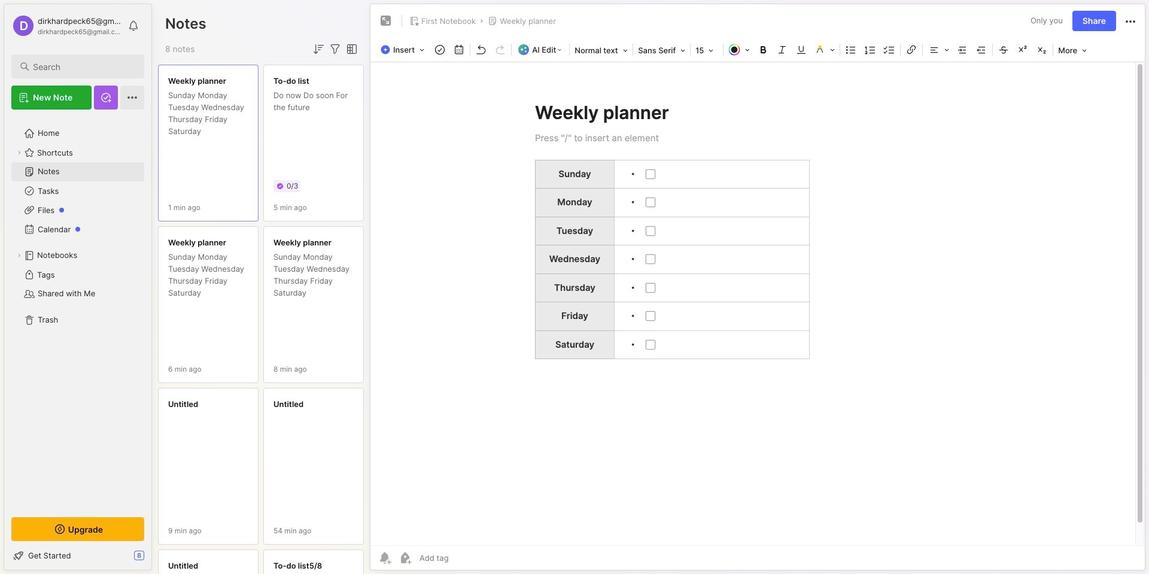 Task type: locate. For each thing, give the bounding box(es) containing it.
Font family field
[[635, 42, 689, 59]]

bulleted list image
[[843, 41, 860, 58]]

Add filters field
[[328, 42, 343, 56]]

subscript image
[[1034, 41, 1051, 58]]

Font size field
[[692, 42, 722, 59]]

add filters image
[[328, 42, 343, 56]]

main element
[[0, 0, 156, 574]]

Sort options field
[[311, 42, 326, 56]]

More actions field
[[1124, 13, 1139, 29]]

insert link image
[[904, 41, 921, 58]]

numbered list image
[[863, 41, 879, 58]]

Account field
[[11, 14, 122, 38]]

tree
[[4, 117, 152, 507]]

strikethrough image
[[996, 41, 1013, 58]]

None search field
[[33, 59, 134, 74]]

Font color field
[[725, 41, 754, 58]]

add a reminder image
[[378, 551, 392, 565]]

expand note image
[[379, 14, 393, 28]]

superscript image
[[1015, 41, 1032, 58]]

Note Editor text field
[[371, 62, 1146, 546]]

task image
[[432, 41, 449, 58]]

indent image
[[955, 41, 972, 58]]

More field
[[1055, 42, 1091, 59]]

note window element
[[370, 4, 1146, 574]]

Insert field
[[378, 41, 431, 58]]

expand notebooks image
[[16, 252, 23, 259]]

Alignment field
[[925, 41, 954, 58]]

add tag image
[[398, 551, 413, 565]]

Add tag field
[[419, 553, 509, 564]]

Search text field
[[33, 61, 134, 72]]

more actions image
[[1124, 14, 1139, 29]]

View options field
[[343, 42, 359, 56]]



Task type: vqa. For each thing, say whether or not it's contained in the screenshot.
'Alignment' field
yes



Task type: describe. For each thing, give the bounding box(es) containing it.
calendar event image
[[451, 41, 468, 58]]

Highlight field
[[812, 41, 839, 58]]

tree inside main element
[[4, 117, 152, 507]]

bold image
[[755, 41, 772, 58]]

underline image
[[794, 41, 810, 58]]

none search field inside main element
[[33, 59, 134, 74]]

Help and Learning task checklist field
[[4, 546, 152, 565]]

undo image
[[473, 41, 490, 58]]

Heading level field
[[571, 42, 632, 59]]

checklist image
[[882, 41, 898, 58]]

italic image
[[775, 41, 791, 58]]

outdent image
[[974, 41, 991, 58]]



